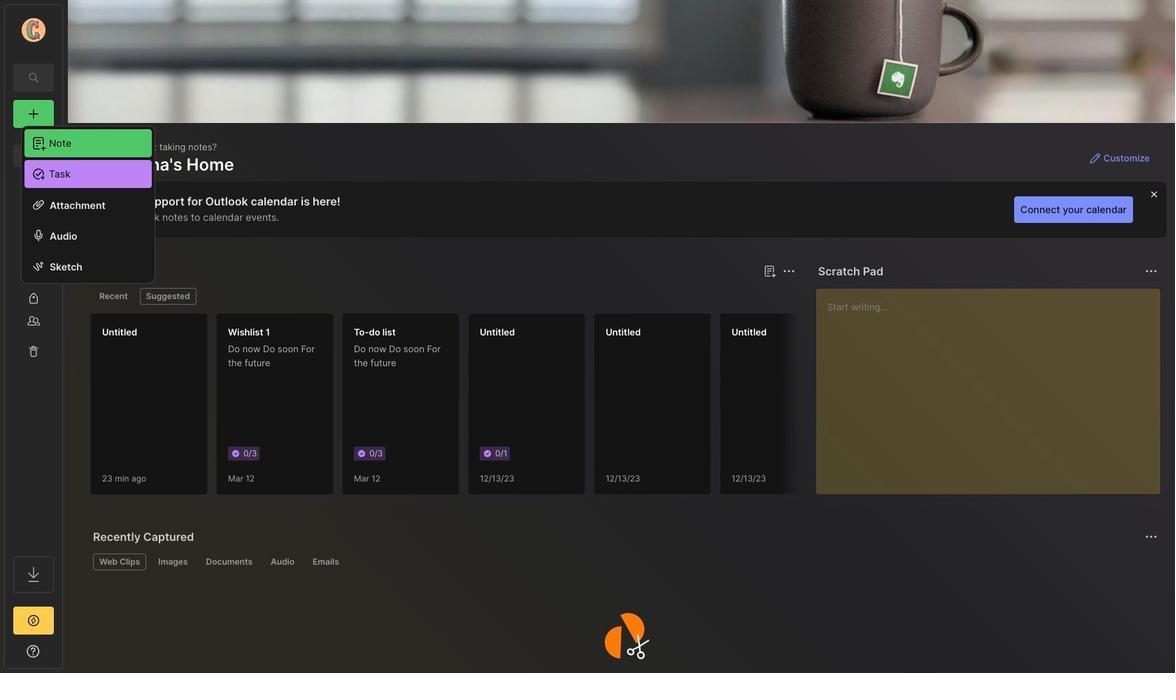 Task type: locate. For each thing, give the bounding box(es) containing it.
tab
[[93, 288, 134, 305], [140, 288, 196, 305], [93, 554, 146, 571], [152, 554, 194, 571], [200, 554, 259, 571], [265, 554, 301, 571], [306, 554, 346, 571]]

2 tab list from the top
[[93, 554, 1156, 571]]

1 vertical spatial more actions image
[[1144, 529, 1160, 546]]

1 vertical spatial tab list
[[93, 554, 1156, 571]]

0 vertical spatial tab list
[[93, 288, 793, 305]]

more actions image
[[1144, 263, 1160, 280], [1144, 529, 1160, 546]]

0 vertical spatial more actions image
[[1144, 263, 1160, 280]]

More actions field
[[779, 262, 799, 281], [1142, 262, 1162, 281], [1142, 528, 1162, 547]]

row group
[[90, 314, 1098, 504]]

Account field
[[5, 16, 62, 44]]

2 more actions image from the top
[[1144, 529, 1160, 546]]

main element
[[0, 0, 67, 674]]

tree
[[5, 136, 62, 544]]

tab list
[[93, 288, 793, 305], [93, 554, 1156, 571]]



Task type: vqa. For each thing, say whether or not it's contained in the screenshot.
Start writing… text box
yes



Task type: describe. For each thing, give the bounding box(es) containing it.
upgrade image
[[25, 613, 42, 630]]

click to expand image
[[61, 648, 72, 665]]

more actions image
[[781, 263, 798, 280]]

home image
[[27, 149, 41, 163]]

tree inside main element
[[5, 136, 62, 544]]

Start writing… text field
[[828, 289, 1160, 484]]

WHAT'S NEW field
[[5, 641, 62, 663]]

account image
[[22, 18, 45, 42]]

1 more actions image from the top
[[1144, 263, 1160, 280]]

1 tab list from the top
[[93, 288, 793, 305]]

edit search image
[[25, 69, 42, 86]]

note creation menu element
[[24, 127, 152, 188]]



